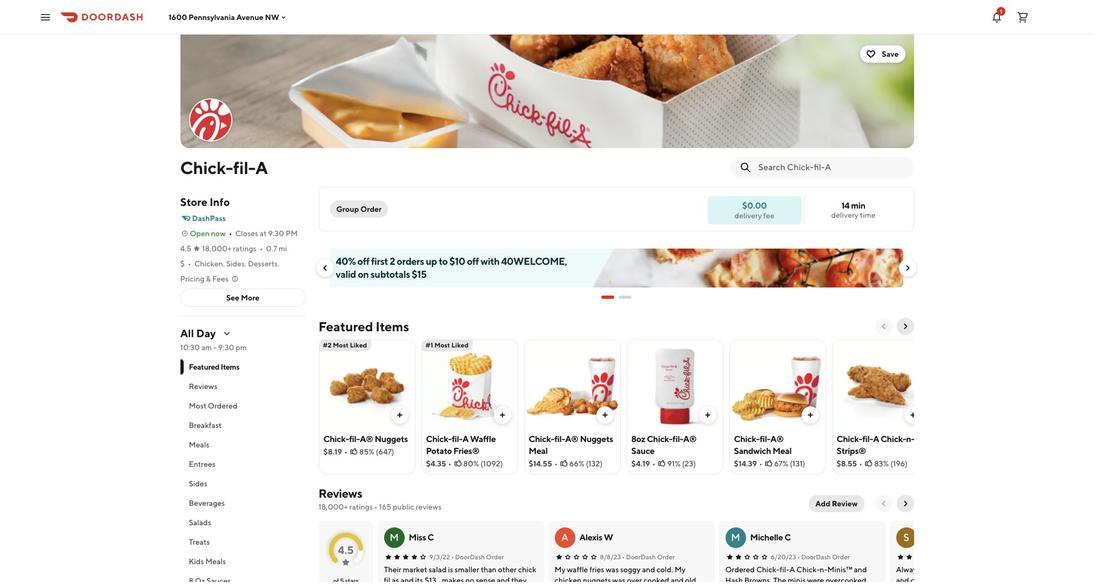Task type: locate. For each thing, give the bounding box(es) containing it.
a® up 85%
[[360, 434, 373, 444]]

chick- inside chick-fil-a® nuggets meal
[[529, 434, 555, 444]]

2 c from the left
[[785, 532, 791, 543]]

1 horizontal spatial featured
[[319, 319, 373, 334]]

9:30 right -
[[218, 343, 234, 352]]

chick- up sandwich
[[734, 434, 760, 444]]

fil- inside chick-fil-a® nuggets meal
[[555, 434, 565, 444]]

• right 9/3/22
[[451, 553, 454, 561]]

chick- for chick-fil-a waffle potato fries®
[[426, 434, 452, 444]]

#1 most liked
[[426, 341, 469, 349]]

featured down the am
[[189, 363, 219, 371]]

a for chick-fil-a
[[256, 157, 268, 178]]

meals right the kids
[[205, 557, 226, 566]]

• left 165
[[374, 503, 378, 511]]

chick fil a image
[[180, 35, 914, 148], [190, 99, 231, 141]]

m left miss
[[390, 532, 399, 543]]

doordash right 8/8/23
[[626, 553, 656, 561]]

chick- up 'strips®'
[[837, 434, 863, 444]]

$4.35
[[426, 459, 446, 468]]

• doordash order for alexis w
[[622, 553, 675, 561]]

#2
[[323, 341, 332, 349]]

a® up 66%
[[565, 434, 579, 444]]

3 • doordash order from the left
[[797, 553, 850, 561]]

1 vertical spatial ratings
[[349, 503, 373, 511]]

0 horizontal spatial 18,000+
[[202, 244, 232, 253]]

14
[[842, 201, 850, 211]]

0 vertical spatial ratings
[[233, 244, 257, 253]]

order inside button
[[361, 205, 382, 213]]

40% off first 2 orders up to $10 off with 40welcome, valid on subtotals $15
[[336, 256, 567, 280]]

80%
[[463, 459, 479, 468]]

order for miss
[[486, 553, 504, 561]]

meals button
[[180, 435, 306, 455]]

• right $4.19
[[652, 459, 656, 468]]

10:30
[[180, 343, 200, 352]]

chick-fil-a® nuggets image
[[319, 339, 415, 430]]

4 a® from the left
[[771, 434, 784, 444]]

2 doordash from the left
[[626, 553, 656, 561]]

0 horizontal spatial 4.5
[[180, 244, 191, 253]]

0 items, open order cart image
[[1017, 11, 1030, 24]]

0.7 mi
[[266, 244, 287, 253]]

fil- inside chick-fil-a chick-n- strips®
[[863, 434, 873, 444]]

1 horizontal spatial ratings
[[349, 503, 373, 511]]

• right the now
[[229, 229, 232, 238]]

reviews
[[189, 382, 217, 391], [319, 486, 362, 500]]

liked right '#1'
[[452, 341, 469, 349]]

0 horizontal spatial c
[[428, 532, 434, 543]]

ratings left 165
[[349, 503, 373, 511]]

0 horizontal spatial nuggets
[[375, 434, 408, 444]]

14 min delivery time
[[831, 201, 876, 219]]

most for chick-fil-a waffle potato fries®
[[435, 341, 450, 349]]

1 horizontal spatial reviews
[[319, 486, 362, 500]]

80% (1092)
[[463, 459, 503, 468]]

doordash right 6/20/23 on the bottom of the page
[[801, 553, 831, 561]]

1 vertical spatial featured
[[189, 363, 219, 371]]

dashpass
[[192, 214, 226, 223]]

fil- for chick-fil-a chick-n- strips®
[[863, 434, 873, 444]]

1 horizontal spatial m
[[731, 532, 740, 543]]

1 vertical spatial previous button of carousel image
[[880, 322, 888, 331]]

(131)
[[790, 459, 805, 468]]

previous image
[[880, 499, 888, 508]]

2 nuggets from the left
[[580, 434, 613, 444]]

nuggets for chick-fil-a® nuggets
[[375, 434, 408, 444]]

meal up 67%
[[773, 446, 792, 456]]

pricing & fees button
[[180, 273, 239, 284]]

reviews up most ordered
[[189, 382, 217, 391]]

chick- inside chick-fil-a waffle potato fries®
[[426, 434, 452, 444]]

reviews for reviews 18,000+ ratings • 165 public reviews
[[319, 486, 362, 500]]

items
[[376, 319, 409, 334], [221, 363, 239, 371]]

1 vertical spatial 9:30
[[218, 343, 234, 352]]

0 vertical spatial reviews
[[189, 382, 217, 391]]

meal up $14.55
[[529, 446, 548, 456]]

2 off from the left
[[467, 256, 479, 267]]

1 horizontal spatial meal
[[773, 446, 792, 456]]

2 a® from the left
[[565, 434, 579, 444]]

• doordash order for michelle c
[[797, 553, 850, 561]]

meal inside chick-fil-a® sandwich meal
[[773, 446, 792, 456]]

#2 most liked
[[323, 341, 367, 349]]

first
[[371, 256, 388, 267]]

michelle
[[750, 532, 783, 543]]

2
[[390, 256, 395, 267]]

a for chick-fil-a chick-n- strips®
[[873, 434, 879, 444]]

doordash for alexis w
[[626, 553, 656, 561]]

featured up #2 most liked
[[319, 319, 373, 334]]

0.7
[[266, 244, 277, 253]]

c up 6/20/23 on the bottom of the page
[[785, 532, 791, 543]]

next image
[[901, 499, 910, 508]]

a® inside chick-fil-a® sandwich meal
[[771, 434, 784, 444]]

delivery inside $0.00 delivery fee
[[735, 211, 762, 220]]

3 add item to cart image from the left
[[703, 411, 712, 419]]

n-
[[906, 434, 915, 444]]

0 horizontal spatial reviews
[[189, 382, 217, 391]]

delivery inside 14 min delivery time
[[831, 211, 859, 219]]

see more button
[[181, 289, 305, 306]]

m left michelle
[[731, 532, 740, 543]]

mi
[[279, 244, 287, 253]]

c for michelle c
[[785, 532, 791, 543]]

chick- up $14.55
[[529, 434, 555, 444]]

featured items up #2 most liked
[[319, 319, 409, 334]]

a inside chick-fil-a chick-n- strips®
[[873, 434, 879, 444]]

0 horizontal spatial doordash
[[455, 553, 485, 561]]

open now
[[190, 229, 226, 238]]

0 horizontal spatial delivery
[[735, 211, 762, 220]]

with
[[481, 256, 500, 267]]

w
[[604, 532, 613, 543]]

off up on
[[358, 256, 370, 267]]

meal
[[529, 446, 548, 456], [773, 446, 792, 456]]

delivery left time
[[831, 211, 859, 219]]

• doordash order right 6/20/23 on the bottom of the page
[[797, 553, 850, 561]]

chick- up $8.19
[[323, 434, 349, 444]]

a® for chick-fil-a® sandwich meal
[[771, 434, 784, 444]]

order for michelle
[[832, 553, 850, 561]]

liked
[[350, 341, 367, 349], [452, 341, 469, 349]]

1 horizontal spatial items
[[376, 319, 409, 334]]

chick-fil-a waffle potato fries® image
[[422, 339, 517, 430]]

meals
[[189, 440, 209, 449], [205, 557, 226, 566]]

chick- up potato
[[426, 434, 452, 444]]

4 add item to cart image from the left
[[806, 411, 815, 419]]

0 horizontal spatial liked
[[350, 341, 367, 349]]

fil- inside chick-fil-a waffle potato fries®
[[452, 434, 463, 444]]

• down sandwich
[[759, 459, 763, 468]]

fil- for chick-fil-a® nuggets meal
[[555, 434, 565, 444]]

reviews inside button
[[189, 382, 217, 391]]

0 vertical spatial 18,000+
[[202, 244, 232, 253]]

public
[[393, 503, 414, 511]]

1 delivery from the left
[[831, 211, 859, 219]]

a® inside chick-fil-a® nuggets meal
[[565, 434, 579, 444]]

sandwich
[[734, 446, 771, 456]]

fil- inside "8oz chick-fil-a® sauce"
[[673, 434, 683, 444]]

most
[[333, 341, 349, 349], [435, 341, 450, 349], [189, 402, 206, 410]]

meal inside chick-fil-a® nuggets meal
[[529, 446, 548, 456]]

• left 0.7
[[260, 244, 263, 253]]

order
[[361, 205, 382, 213], [486, 553, 504, 561], [657, 553, 675, 561], [832, 553, 850, 561]]

$4.19
[[632, 459, 650, 468]]

a
[[256, 157, 268, 178], [463, 434, 469, 444], [873, 434, 879, 444], [561, 532, 569, 543]]

fil- inside chick-fil-a® sandwich meal
[[760, 434, 771, 444]]

0 horizontal spatial off
[[358, 256, 370, 267]]

chick- inside "8oz chick-fil-a® sauce"
[[647, 434, 673, 444]]

3 doordash from the left
[[801, 553, 831, 561]]

1 vertical spatial items
[[221, 363, 239, 371]]

liked down featured items heading
[[350, 341, 367, 349]]

1 horizontal spatial most
[[333, 341, 349, 349]]

1 meal from the left
[[529, 446, 548, 456]]

most right '#1'
[[435, 341, 450, 349]]

• right $14.55
[[554, 459, 558, 468]]

chick- for chick-fil-a® sandwich meal
[[734, 434, 760, 444]]

add item to cart image
[[395, 411, 404, 419], [498, 411, 507, 419], [703, 411, 712, 419], [806, 411, 815, 419], [909, 411, 917, 419]]

chick-fil-a chick-n-strips® image
[[833, 339, 928, 430]]

91%
[[667, 459, 681, 468]]

featured
[[319, 319, 373, 334], [189, 363, 219, 371]]

9:30 right at
[[268, 229, 284, 238]]

91% (23)
[[667, 459, 696, 468]]

beverages
[[189, 499, 225, 507]]

chick-fil-a® nuggets meal
[[529, 434, 613, 456]]

1 horizontal spatial liked
[[452, 341, 469, 349]]

2 horizontal spatial doordash
[[801, 553, 831, 561]]

up
[[426, 256, 437, 267]]

add item to cart image for chick-fil-a® sandwich meal
[[806, 411, 815, 419]]

• doordash order right 9/3/22
[[451, 553, 504, 561]]

• right $8.55
[[859, 459, 863, 468]]

open menu image
[[39, 11, 52, 24]]

most up breakfast
[[189, 402, 206, 410]]

store
[[180, 196, 207, 208]]

2 meal from the left
[[773, 446, 792, 456]]

66% (132)
[[570, 459, 603, 468]]

ratings
[[233, 244, 257, 253], [349, 503, 373, 511]]

c right miss
[[428, 532, 434, 543]]

chick- for chick-fil-a chick-n- strips®
[[837, 434, 863, 444]]

next button of carousel image
[[901, 322, 910, 331]]

2 liked from the left
[[452, 341, 469, 349]]

a® up (23)
[[683, 434, 697, 444]]

sides.
[[226, 259, 247, 268]]

m
[[390, 532, 399, 543], [731, 532, 740, 543]]

0 horizontal spatial items
[[221, 363, 239, 371]]

1 a® from the left
[[360, 434, 373, 444]]

breakfast button
[[180, 416, 306, 435]]

on
[[358, 269, 369, 280]]

previous button of carousel image left next button of carousel icon on the bottom
[[880, 322, 888, 331]]

chick-fil-a® nuggets meal image
[[525, 339, 620, 430]]

$ • chicken. sides. desserts.
[[180, 259, 279, 268]]

1 horizontal spatial 9:30
[[268, 229, 284, 238]]

$
[[180, 259, 185, 268]]

most right #2
[[333, 341, 349, 349]]

a® up 67%
[[771, 434, 784, 444]]

a® for chick-fil-a® nuggets meal
[[565, 434, 579, 444]]

items down pm
[[221, 363, 239, 371]]

2 delivery from the left
[[735, 211, 762, 220]]

1 horizontal spatial doordash
[[626, 553, 656, 561]]

delivery down "$0.00"
[[735, 211, 762, 220]]

previous button of carousel image
[[321, 264, 329, 272], [880, 322, 888, 331]]

featured items down the 10:30 am - 9:30 pm
[[189, 363, 239, 371]]

chick- up store info
[[180, 157, 233, 178]]

ordered
[[208, 402, 238, 410]]

chick- up the sauce on the right bottom
[[647, 434, 673, 444]]

doordash right 9/3/22
[[455, 553, 485, 561]]

am
[[201, 343, 212, 352]]

1 c from the left
[[428, 532, 434, 543]]

waffle
[[470, 434, 496, 444]]

reviews down $8.19
[[319, 486, 362, 500]]

0 horizontal spatial ratings
[[233, 244, 257, 253]]

a® inside "8oz chick-fil-a® sauce"
[[683, 434, 697, 444]]

add
[[816, 499, 831, 508]]

items down subtotals
[[376, 319, 409, 334]]

1 m from the left
[[390, 532, 399, 543]]

ratings down closes
[[233, 244, 257, 253]]

0 horizontal spatial previous button of carousel image
[[321, 264, 329, 272]]

pm
[[236, 343, 247, 352]]

fil- for chick-fil-a
[[233, 157, 256, 178]]

alexis w
[[580, 532, 613, 543]]

1 horizontal spatial off
[[467, 256, 479, 267]]

add item to cart image for chick-fil-a chick-n- strips®
[[909, 411, 917, 419]]

4.5
[[180, 244, 191, 253], [338, 543, 354, 556]]

c for miss c
[[428, 532, 434, 543]]

0 vertical spatial items
[[376, 319, 409, 334]]

1 horizontal spatial featured items
[[319, 319, 409, 334]]

1 • doordash order from the left
[[451, 553, 504, 561]]

previous button of carousel image left valid
[[321, 264, 329, 272]]

chick- inside chick-fil-a® sandwich meal
[[734, 434, 760, 444]]

1 vertical spatial reviews
[[319, 486, 362, 500]]

1 horizontal spatial c
[[785, 532, 791, 543]]

9:30 for pm
[[268, 229, 284, 238]]

chick-fil-a® nuggets
[[323, 434, 408, 444]]

5 add item to cart image from the left
[[909, 411, 917, 419]]

0 horizontal spatial meal
[[529, 446, 548, 456]]

• right 8/8/23
[[622, 553, 625, 561]]

0 vertical spatial previous button of carousel image
[[321, 264, 329, 272]]

1 horizontal spatial 18,000+
[[319, 503, 348, 511]]

2 • doordash order from the left
[[622, 553, 675, 561]]

nuggets up (132)
[[580, 434, 613, 444]]

0 horizontal spatial 9:30
[[218, 343, 234, 352]]

a inside chick-fil-a waffle potato fries®
[[463, 434, 469, 444]]

nuggets
[[375, 434, 408, 444], [580, 434, 613, 444]]

1 horizontal spatial delivery
[[831, 211, 859, 219]]

2 m from the left
[[731, 532, 740, 543]]

menus image
[[222, 329, 231, 338]]

0 horizontal spatial • doordash order
[[451, 553, 504, 561]]

1 horizontal spatial nuggets
[[580, 434, 613, 444]]

reviews inside the reviews 18,000+ ratings • 165 public reviews
[[319, 486, 362, 500]]

most for chick-fil-a® nuggets
[[333, 341, 349, 349]]

$0.00 delivery fee
[[735, 200, 775, 220]]

fries®
[[454, 446, 479, 456]]

salads
[[189, 518, 211, 527]]

valid
[[336, 269, 356, 280]]

18,000+ down reviews link
[[319, 503, 348, 511]]

sides button
[[180, 474, 306, 493]]

9:30
[[268, 229, 284, 238], [218, 343, 234, 352]]

chick-fil-a
[[180, 157, 268, 178]]

1 horizontal spatial 4.5
[[338, 543, 354, 556]]

nuggets inside chick-fil-a® nuggets meal
[[580, 434, 613, 444]]

9:30 for pm
[[218, 343, 234, 352]]

nuggets for chick-fil-a® nuggets meal
[[580, 434, 613, 444]]

0 horizontal spatial m
[[390, 532, 399, 543]]

meal for chick-fil-a® sandwich meal
[[773, 446, 792, 456]]

reviews for reviews
[[189, 382, 217, 391]]

1 doordash from the left
[[455, 553, 485, 561]]

m for miss c
[[390, 532, 399, 543]]

group order
[[336, 205, 382, 213]]

chick-
[[180, 157, 233, 178], [323, 434, 349, 444], [426, 434, 452, 444], [529, 434, 555, 444], [647, 434, 673, 444], [734, 434, 760, 444], [837, 434, 863, 444], [881, 434, 906, 444]]

0 horizontal spatial most
[[189, 402, 206, 410]]

2 horizontal spatial • doordash order
[[797, 553, 850, 561]]

• doordash order right 8/8/23
[[622, 553, 675, 561]]

0 vertical spatial featured
[[319, 319, 373, 334]]

$14.55
[[529, 459, 552, 468]]

kids meals
[[189, 557, 226, 566]]

3 a® from the left
[[683, 434, 697, 444]]

kids meals button
[[180, 552, 306, 571]]

1 horizontal spatial • doordash order
[[622, 553, 675, 561]]

1 vertical spatial 18,000+
[[319, 503, 348, 511]]

pm
[[286, 229, 298, 238]]

liked for a®
[[350, 341, 367, 349]]

0 vertical spatial 9:30
[[268, 229, 284, 238]]

group
[[336, 205, 359, 213]]

nuggets up '(647)' on the left bottom of the page
[[375, 434, 408, 444]]

chick- for chick-fil-a
[[180, 157, 233, 178]]

michelle c
[[750, 532, 791, 543]]

off right $10
[[467, 256, 479, 267]]

1 nuggets from the left
[[375, 434, 408, 444]]

1 vertical spatial featured items
[[189, 363, 239, 371]]

2 horizontal spatial most
[[435, 341, 450, 349]]

18,000+ down the now
[[202, 244, 232, 253]]

select promotional banner element
[[601, 288, 632, 307]]

fil-
[[233, 157, 256, 178], [349, 434, 360, 444], [452, 434, 463, 444], [555, 434, 565, 444], [673, 434, 683, 444], [760, 434, 771, 444], [863, 434, 873, 444]]

meals up entrees
[[189, 440, 209, 449]]

1 liked from the left
[[350, 341, 367, 349]]

fil- for chick-fil-a® nuggets
[[349, 434, 360, 444]]

1 horizontal spatial previous button of carousel image
[[880, 322, 888, 331]]



Task type: describe. For each thing, give the bounding box(es) containing it.
pricing & fees
[[180, 275, 229, 283]]

fil- for chick-fil-a® sandwich meal
[[760, 434, 771, 444]]

doordash for michelle c
[[801, 553, 831, 561]]

m for michelle c
[[731, 532, 740, 543]]

fee
[[764, 211, 775, 220]]

85% (647)
[[359, 447, 394, 456]]

ratings inside the reviews 18,000+ ratings • 165 public reviews
[[349, 503, 373, 511]]

• right $
[[188, 259, 191, 268]]

chick-fil-a® sandwich meal
[[734, 434, 792, 456]]

• right $8.19
[[344, 447, 348, 456]]

$14.39
[[734, 459, 757, 468]]

info
[[210, 196, 230, 208]]

most ordered
[[189, 402, 238, 410]]

9/3/22
[[429, 553, 450, 561]]

all
[[180, 327, 194, 339]]

chick-fil-a waffle potato fries®
[[426, 434, 496, 456]]

meal for chick-fil-a® nuggets meal
[[529, 446, 548, 456]]

time
[[860, 211, 876, 219]]

a for chick-fil-a waffle potato fries®
[[463, 434, 469, 444]]

potato
[[426, 446, 452, 456]]

8/8/23
[[600, 553, 621, 561]]

0 vertical spatial meals
[[189, 440, 209, 449]]

1 off from the left
[[358, 256, 370, 267]]

1 vertical spatial meals
[[205, 557, 226, 566]]

0 vertical spatial 4.5
[[180, 244, 191, 253]]

1 vertical spatial 4.5
[[338, 543, 354, 556]]

1
[[1000, 8, 1003, 14]]

18,000+ ratings •
[[202, 244, 263, 253]]

most ordered button
[[180, 396, 306, 416]]

8oz chick-fil-a® sauce image
[[627, 339, 723, 430]]

group order button
[[330, 201, 388, 218]]

• right $4.35
[[448, 459, 452, 468]]

67%
[[775, 459, 789, 468]]

featured items heading
[[319, 318, 409, 335]]

order for alexis
[[657, 553, 675, 561]]

add item to cart image for 8oz chick-fil-a® sauce
[[703, 411, 712, 419]]

alexis
[[580, 532, 603, 543]]

to
[[439, 256, 448, 267]]

chick- for chick-fil-a® nuggets meal
[[529, 434, 555, 444]]

#1
[[426, 341, 433, 349]]

liked for a
[[452, 341, 469, 349]]

85%
[[359, 447, 375, 456]]

all day
[[180, 327, 216, 339]]

sides
[[189, 479, 207, 488]]

save
[[882, 50, 899, 58]]

notification bell image
[[991, 11, 1004, 24]]

1600
[[169, 13, 187, 21]]

fil- for chick-fil-a waffle potato fries®
[[452, 434, 463, 444]]

pennsylvania
[[189, 13, 235, 21]]

1600 pennsylvania avenue nw
[[169, 13, 279, 21]]

66%
[[570, 459, 585, 468]]

miss
[[409, 532, 426, 543]]

salads button
[[180, 513, 306, 532]]

treats
[[189, 538, 210, 546]]

subtotals
[[371, 269, 410, 280]]

8oz
[[632, 434, 645, 444]]

breakfast
[[189, 421, 222, 430]]

0 horizontal spatial featured
[[189, 363, 219, 371]]

-
[[213, 343, 217, 352]]

$15
[[412, 269, 427, 280]]

(647)
[[376, 447, 394, 456]]

18,000+ inside the reviews 18,000+ ratings • 165 public reviews
[[319, 503, 348, 511]]

treats button
[[180, 532, 306, 552]]

83% (196)
[[875, 459, 908, 468]]

doordash for miss c
[[455, 553, 485, 561]]

next button of carousel image
[[903, 264, 912, 272]]

• right 6/20/23 on the bottom of the page
[[797, 553, 800, 561]]

more
[[241, 293, 260, 302]]

0 vertical spatial featured items
[[319, 319, 409, 334]]

reviews 18,000+ ratings • 165 public reviews
[[319, 486, 442, 511]]

chicken.
[[194, 259, 225, 268]]

$8.19
[[323, 447, 342, 456]]

8oz chick-fil-a® sauce
[[632, 434, 697, 456]]

reviews
[[416, 503, 442, 511]]

add item to cart image
[[601, 411, 609, 419]]

chick- up 83% (196)
[[881, 434, 906, 444]]

featured inside heading
[[319, 319, 373, 334]]

• closes at 9:30 pm
[[229, 229, 298, 238]]

1 add item to cart image from the left
[[395, 411, 404, 419]]

83%
[[875, 459, 889, 468]]

miss c
[[409, 532, 434, 543]]

Item Search search field
[[759, 162, 906, 173]]

2 add item to cart image from the left
[[498, 411, 507, 419]]

day
[[196, 327, 216, 339]]

most inside most ordered 'button'
[[189, 402, 206, 410]]

pricing
[[180, 275, 204, 283]]

$10
[[450, 256, 465, 267]]

see more
[[226, 293, 260, 302]]

$0.00
[[742, 200, 767, 211]]

see
[[226, 293, 239, 302]]

(196)
[[891, 459, 908, 468]]

chick- for chick-fil-a® nuggets
[[323, 434, 349, 444]]

(23)
[[682, 459, 696, 468]]

reviews link
[[319, 486, 362, 500]]

sauce
[[632, 446, 655, 456]]

reviews button
[[180, 377, 306, 396]]

review
[[832, 499, 858, 508]]

fees
[[212, 275, 229, 283]]

• inside the reviews 18,000+ ratings • 165 public reviews
[[374, 503, 378, 511]]

• doordash order for miss c
[[451, 553, 504, 561]]

a® for chick-fil-a® nuggets
[[360, 434, 373, 444]]

&
[[206, 275, 211, 283]]

165
[[379, 503, 391, 511]]

at
[[260, 229, 267, 238]]

closes
[[235, 229, 258, 238]]

items inside heading
[[376, 319, 409, 334]]

0 horizontal spatial featured items
[[189, 363, 239, 371]]

nw
[[265, 13, 279, 21]]

chick-fil-a® sandwich meal image
[[730, 339, 826, 430]]

kids
[[189, 557, 204, 566]]

add review button
[[809, 495, 864, 512]]

s
[[904, 532, 909, 543]]

orders
[[397, 256, 424, 267]]



Task type: vqa. For each thing, say whether or not it's contained in the screenshot.
Meals Button
yes



